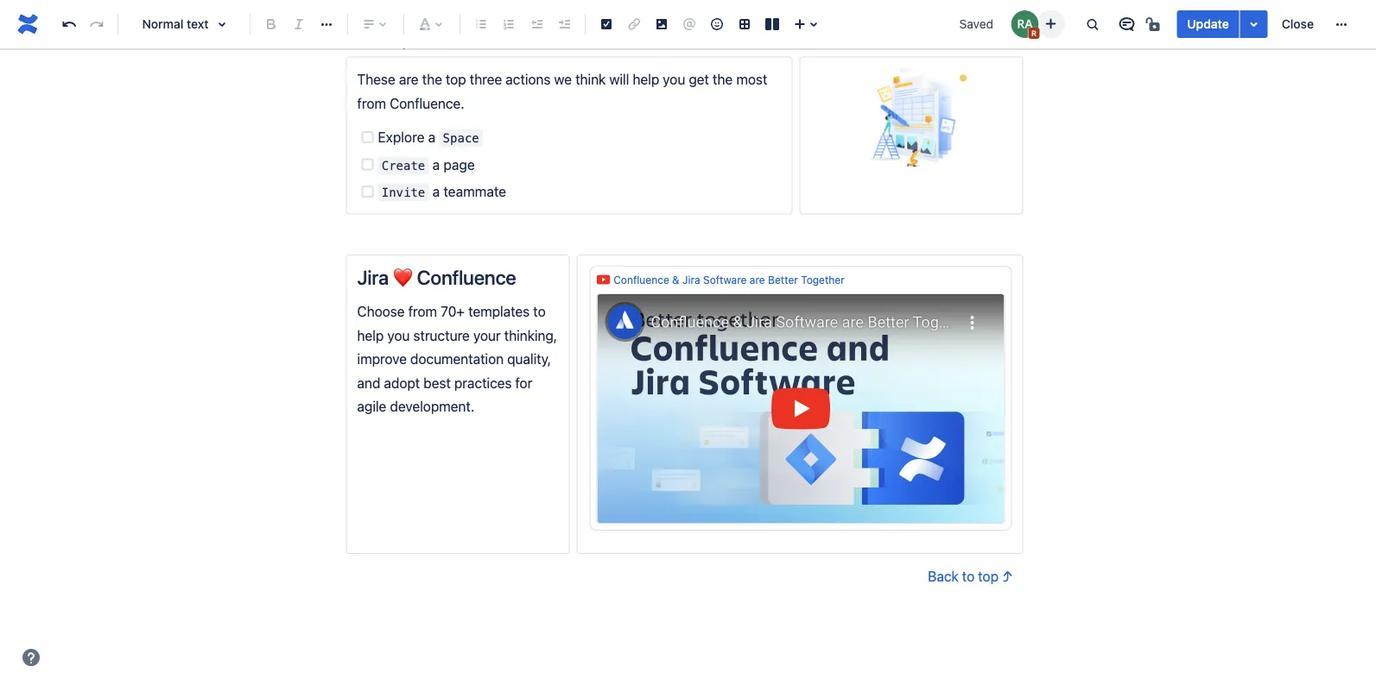 Task type: locate. For each thing, give the bounding box(es) containing it.
comment icon image
[[1116, 14, 1137, 35]]

1 horizontal spatial are
[[750, 274, 765, 286]]

you inside these are the top three actions we think will help you get the most from confluence.
[[663, 72, 685, 88]]

0 horizontal spatial help
[[357, 328, 384, 344]]

help right will
[[633, 72, 659, 88]]

1 vertical spatial from
[[408, 304, 437, 321]]

a up create a page
[[428, 129, 436, 146]]

thinking,
[[504, 328, 557, 344]]

help
[[633, 72, 659, 88], [357, 328, 384, 344]]

0 horizontal spatial to
[[533, 304, 546, 321]]

layouts image
[[762, 14, 783, 35]]

jira
[[357, 267, 389, 290], [683, 274, 700, 286]]

will
[[609, 72, 629, 88]]

back to top ⤴ link
[[928, 569, 1013, 585]]

three
[[470, 72, 502, 88]]

0 vertical spatial help
[[633, 72, 659, 88]]

bold ⌘b image
[[261, 14, 282, 35]]

a for teammate
[[433, 184, 440, 200]]

0 horizontal spatial are
[[399, 72, 419, 88]]

confluence up 70+
[[417, 267, 516, 290]]

0 vertical spatial you
[[663, 72, 685, 88]]

normal text button
[[125, 5, 243, 43]]

🧐
[[356, 27, 376, 51]]

the up confluence.
[[422, 72, 442, 88]]

from down these
[[357, 95, 386, 112]]

add image, video, or file image
[[651, 14, 672, 35]]

are left the better
[[750, 274, 765, 286]]

think
[[575, 72, 606, 88]]

top
[[446, 72, 466, 88], [978, 569, 999, 585]]

create
[[382, 159, 425, 173]]

1 horizontal spatial the
[[713, 72, 733, 88]]

help down choose
[[357, 328, 384, 344]]

from left 70+
[[408, 304, 437, 321]]

adopt
[[384, 375, 420, 392]]

help inside choose from 70+ templates to help you structure your thinking, improve documentation quality, and adopt best practices for agile development.
[[357, 328, 384, 344]]

back
[[928, 569, 959, 585]]

table image
[[734, 14, 755, 35]]

close button
[[1271, 10, 1324, 38]]

from inside these are the top three actions we think will help you get the most from confluence.
[[357, 95, 386, 112]]

0 horizontal spatial from
[[357, 95, 386, 112]]

explore a space
[[378, 129, 479, 146]]

actions
[[506, 72, 551, 88]]

adjust update settings image
[[1244, 14, 1265, 35]]

italic ⌘i image
[[289, 14, 309, 35]]

jira right & at the top left of the page
[[683, 274, 700, 286]]

you up improve
[[387, 328, 410, 344]]

confluence
[[417, 267, 516, 290], [614, 274, 669, 286]]

you left get
[[663, 72, 685, 88]]

are
[[399, 72, 419, 88], [750, 274, 765, 286]]

0 horizontal spatial the
[[422, 72, 442, 88]]

to up thinking,
[[533, 304, 546, 321]]

you
[[663, 72, 685, 88], [387, 328, 410, 344]]

1 horizontal spatial from
[[408, 304, 437, 321]]

development.
[[390, 399, 474, 415]]

top inside these are the top three actions we think will help you get the most from confluence.
[[446, 72, 466, 88]]

jira left the ❤️
[[357, 267, 389, 290]]

the right get
[[713, 72, 733, 88]]

0 vertical spatial from
[[357, 95, 386, 112]]

confluence.
[[390, 95, 464, 112]]

1 vertical spatial a
[[433, 157, 440, 173]]

a for page
[[433, 157, 440, 173]]

1 vertical spatial you
[[387, 328, 410, 344]]

action item image
[[596, 14, 617, 35]]

0 horizontal spatial confluence
[[417, 267, 516, 290]]

get
[[689, 72, 709, 88]]

0 vertical spatial are
[[399, 72, 419, 88]]

confluence left & at the top left of the page
[[614, 274, 669, 286]]

0 horizontal spatial you
[[387, 328, 410, 344]]

0 vertical spatial to
[[533, 304, 546, 321]]

to right back
[[962, 569, 975, 585]]

2 the from the left
[[713, 72, 733, 88]]

from
[[357, 95, 386, 112], [408, 304, 437, 321]]

0 vertical spatial a
[[428, 129, 436, 146]]

close
[[1282, 17, 1314, 31]]

0 horizontal spatial top
[[446, 72, 466, 88]]

a down create a page
[[433, 184, 440, 200]]

1 horizontal spatial you
[[663, 72, 685, 88]]

top left ⤴
[[978, 569, 999, 585]]

help inside these are the top three actions we think will help you get the most from confluence.
[[633, 72, 659, 88]]

more formatting image
[[316, 14, 337, 35]]

structure
[[413, 328, 470, 344]]

1 horizontal spatial to
[[962, 569, 975, 585]]

update
[[1187, 17, 1229, 31]]

more image
[[1331, 14, 1352, 35]]

2 vertical spatial a
[[433, 184, 440, 200]]

confluence image
[[14, 10, 41, 38]]

together
[[801, 274, 845, 286]]

tl;dr
[[380, 27, 433, 51]]

0 vertical spatial top
[[446, 72, 466, 88]]

text
[[187, 17, 209, 31]]

0 horizontal spatial jira
[[357, 267, 389, 290]]

1 vertical spatial help
[[357, 328, 384, 344]]

top left three
[[446, 72, 466, 88]]

a
[[428, 129, 436, 146], [433, 157, 440, 173], [433, 184, 440, 200]]

the
[[422, 72, 442, 88], [713, 72, 733, 88]]

are up confluence.
[[399, 72, 419, 88]]

better
[[768, 274, 798, 286]]

improve
[[357, 351, 407, 368]]

bullet list ⌘⇧8 image
[[471, 14, 492, 35]]

to
[[533, 304, 546, 321], [962, 569, 975, 585]]

you inside choose from 70+ templates to help you structure your thinking, improve documentation quality, and adopt best practices for agile development.
[[387, 328, 410, 344]]

a left the page
[[433, 157, 440, 173]]

⤴
[[1002, 569, 1013, 585]]

1 horizontal spatial top
[[978, 569, 999, 585]]

1 the from the left
[[422, 72, 442, 88]]

1 horizontal spatial help
[[633, 72, 659, 88]]



Task type: describe. For each thing, give the bounding box(es) containing it.
update button
[[1177, 10, 1239, 38]]

Main content area, start typing to enter text. text field
[[346, 0, 1028, 589]]

and
[[357, 375, 380, 392]]

numbered list ⌘⇧7 image
[[498, 14, 519, 35]]

documentation
[[410, 351, 504, 368]]

space
[[443, 132, 479, 146]]

1 horizontal spatial jira
[[683, 274, 700, 286]]

for
[[515, 375, 532, 392]]

undo ⌘z image
[[59, 14, 79, 35]]

confluence & jira software are better together
[[614, 274, 845, 286]]

confluence & jira software are better together link
[[614, 274, 845, 286]]

jira ❤️ confluence
[[357, 267, 516, 290]]

page
[[444, 157, 475, 173]]

1 vertical spatial to
[[962, 569, 975, 585]]

practices
[[454, 375, 512, 392]]

are inside these are the top three actions we think will help you get the most from confluence.
[[399, 72, 419, 88]]

choose from 70+ templates to help you structure your thinking, improve documentation quality, and adopt best practices for agile development.
[[357, 304, 561, 415]]

ruby anderson image
[[1011, 10, 1039, 38]]

1 horizontal spatial confluence
[[614, 274, 669, 286]]

teammate
[[444, 184, 506, 200]]

outdent ⇧tab image
[[526, 14, 547, 35]]

from inside choose from 70+ templates to help you structure your thinking, improve documentation quality, and adopt best practices for agile development.
[[408, 304, 437, 321]]

best
[[424, 375, 451, 392]]

your
[[473, 328, 501, 344]]

a for space
[[428, 129, 436, 146]]

software
[[703, 274, 747, 286]]

agile
[[357, 399, 386, 415]]

🧐 tl;dr
[[356, 27, 433, 51]]

1 vertical spatial are
[[750, 274, 765, 286]]

indent tab image
[[554, 14, 575, 35]]

these
[[357, 72, 395, 88]]

explore
[[378, 129, 425, 146]]

invite
[[382, 186, 425, 200]]

&
[[672, 274, 680, 286]]

normal
[[142, 17, 183, 31]]

redo ⌘⇧z image
[[86, 14, 107, 35]]

link image
[[624, 14, 644, 35]]

❤️
[[393, 267, 413, 290]]

to inside choose from 70+ templates to help you structure your thinking, improve documentation quality, and adopt best practices for agile development.
[[533, 304, 546, 321]]

create a page
[[382, 157, 475, 173]]

find and replace image
[[1082, 14, 1103, 35]]

most
[[736, 72, 767, 88]]

invite to edit image
[[1040, 13, 1061, 34]]

saved
[[959, 17, 994, 31]]

normal text
[[142, 17, 209, 31]]

no restrictions image
[[1144, 14, 1165, 35]]

1 vertical spatial top
[[978, 569, 999, 585]]

choose
[[357, 304, 405, 321]]

emoji image
[[707, 14, 727, 35]]

confluence image
[[14, 10, 41, 38]]

these are the top three actions we think will help you get the most from confluence.
[[357, 72, 771, 112]]

70+
[[441, 304, 465, 321]]

mention image
[[679, 14, 700, 35]]

templates
[[468, 304, 530, 321]]

back to top ⤴
[[928, 569, 1013, 585]]

help image
[[21, 648, 41, 669]]

quality,
[[507, 351, 551, 368]]

invite a teammate
[[382, 184, 506, 200]]

we
[[554, 72, 572, 88]]



Task type: vqa. For each thing, say whether or not it's contained in the screenshot.
Win
no



